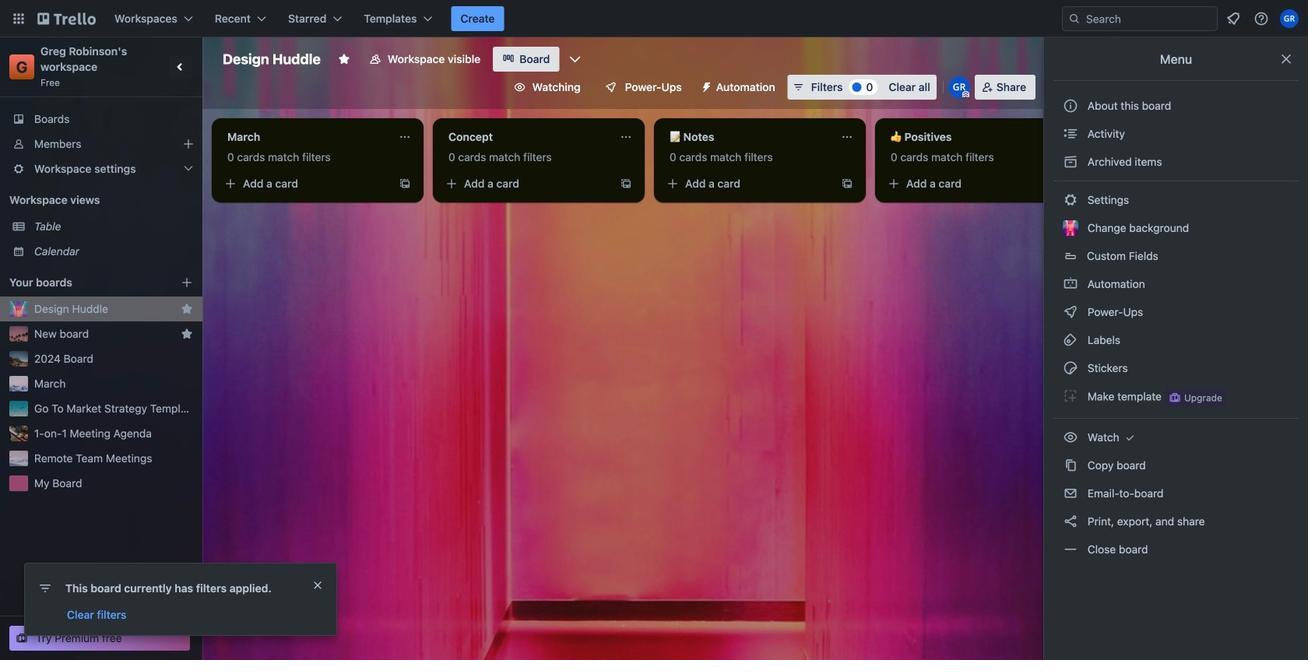Task type: describe. For each thing, give the bounding box(es) containing it.
star or unstar board image
[[338, 53, 350, 65]]

2 starred icon image from the top
[[181, 328, 193, 340]]

1 create from template… image from the left
[[399, 178, 411, 190]]

Search field
[[1081, 8, 1217, 30]]

1 starred icon image from the top
[[181, 303, 193, 315]]

open information menu image
[[1254, 11, 1269, 26]]

greg robinson (gregrobinson96) image inside primary element
[[1280, 9, 1299, 28]]

0 horizontal spatial greg robinson (gregrobinson96) image
[[948, 76, 970, 98]]

customize views image
[[567, 51, 583, 67]]

your boards with 8 items element
[[9, 273, 157, 292]]



Task type: vqa. For each thing, say whether or not it's contained in the screenshot.
bottommost sm icon
no



Task type: locate. For each thing, give the bounding box(es) containing it.
workspace navigation collapse icon image
[[170, 56, 192, 78]]

add board image
[[181, 276, 193, 289]]

starred icon image
[[181, 303, 193, 315], [181, 328, 193, 340]]

1 vertical spatial starred icon image
[[181, 328, 193, 340]]

1 horizontal spatial greg robinson (gregrobinson96) image
[[1280, 9, 1299, 28]]

sm image
[[1063, 126, 1078, 142], [1063, 192, 1078, 208], [1063, 276, 1078, 292], [1063, 304, 1078, 320], [1063, 389, 1078, 404], [1063, 430, 1078, 445], [1122, 430, 1138, 445], [1063, 514, 1078, 529], [1063, 542, 1078, 557]]

1 vertical spatial greg robinson (gregrobinson96) image
[[948, 76, 970, 98]]

0 notifications image
[[1224, 9, 1243, 28]]

create from template… image
[[399, 178, 411, 190], [620, 178, 632, 190]]

back to home image
[[37, 6, 96, 31]]

None text field
[[218, 125, 392, 149], [439, 125, 614, 149], [881, 125, 1056, 149], [218, 125, 392, 149], [439, 125, 614, 149], [881, 125, 1056, 149]]

1 horizontal spatial create from template… image
[[620, 178, 632, 190]]

search image
[[1068, 12, 1081, 25]]

this member is an admin of this board. image
[[962, 91, 969, 98]]

create from template… image
[[841, 178, 853, 190]]

sm image
[[694, 75, 716, 97], [1063, 154, 1078, 170], [1063, 332, 1078, 348], [1063, 361, 1078, 376], [1063, 458, 1078, 473], [1063, 486, 1078, 501]]

dismiss flag image
[[311, 579, 324, 592]]

primary element
[[0, 0, 1308, 37]]

None text field
[[660, 125, 835, 149]]

0 vertical spatial greg robinson (gregrobinson96) image
[[1280, 9, 1299, 28]]

0 horizontal spatial create from template… image
[[399, 178, 411, 190]]

alert
[[25, 564, 336, 635]]

0 vertical spatial starred icon image
[[181, 303, 193, 315]]

2 create from template… image from the left
[[620, 178, 632, 190]]

Board name text field
[[215, 47, 328, 72]]

greg robinson (gregrobinson96) image
[[1280, 9, 1299, 28], [948, 76, 970, 98]]



